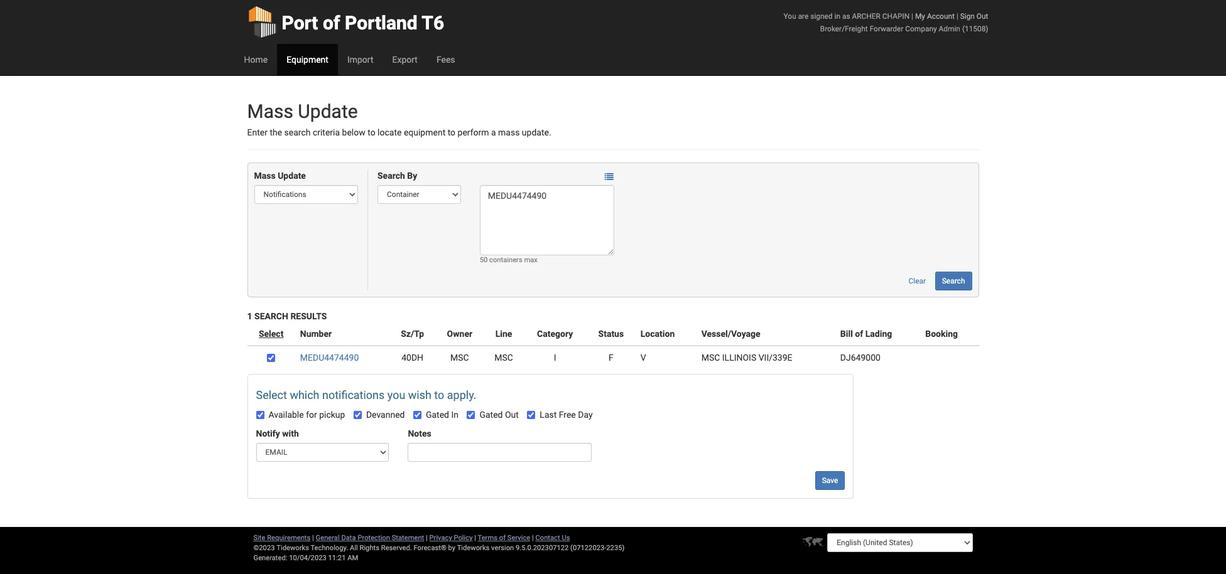 Task type: locate. For each thing, give the bounding box(es) containing it.
of right the port
[[323, 12, 340, 34]]

number
[[300, 329, 332, 339]]

out left the last
[[505, 410, 519, 420]]

import button
[[338, 44, 383, 75]]

50 containers max
[[480, 257, 538, 265]]

0 vertical spatial mass
[[247, 100, 293, 122]]

results
[[290, 312, 327, 322]]

pickup
[[319, 410, 345, 420]]

| up tideworks
[[474, 534, 476, 543]]

gated in
[[426, 410, 459, 420]]

account
[[927, 12, 955, 21]]

select
[[259, 329, 284, 339], [256, 389, 287, 402]]

my
[[915, 12, 925, 21]]

0 horizontal spatial search
[[254, 312, 288, 322]]

us
[[562, 534, 570, 543]]

gated left in
[[426, 410, 449, 420]]

out up (11508)
[[977, 12, 988, 21]]

in
[[451, 410, 459, 420]]

mass for mass update enter the search criteria below to locate equipment to perform a mass update.
[[247, 100, 293, 122]]

policy
[[454, 534, 473, 543]]

update down the search
[[278, 171, 306, 181]]

update.
[[522, 128, 551, 138]]

1 horizontal spatial gated
[[480, 410, 503, 420]]

msc illinois vii/339e
[[701, 353, 792, 363]]

1 horizontal spatial of
[[499, 534, 506, 543]]

1 horizontal spatial msc
[[494, 353, 513, 363]]

all
[[350, 545, 358, 553]]

owner
[[447, 329, 472, 339]]

day
[[578, 410, 593, 420]]

mass for mass update
[[254, 171, 276, 181]]

2 horizontal spatial search
[[942, 277, 965, 286]]

the
[[270, 128, 282, 138]]

1 vertical spatial select
[[256, 389, 287, 402]]

0 vertical spatial out
[[977, 12, 988, 21]]

gated right in
[[480, 410, 503, 420]]

None checkbox
[[267, 354, 275, 363], [256, 412, 264, 420], [267, 354, 275, 363], [256, 412, 264, 420]]

chapin
[[882, 12, 910, 21]]

search right 1
[[254, 312, 288, 322]]

booking
[[925, 329, 958, 339]]

search left the by
[[377, 171, 405, 181]]

select for select which notifications you wish to apply.
[[256, 389, 287, 402]]

to left perform
[[448, 128, 455, 138]]

0 horizontal spatial out
[[505, 410, 519, 420]]

0 vertical spatial search
[[377, 171, 405, 181]]

devanned
[[366, 410, 405, 420]]

of
[[323, 12, 340, 34], [855, 329, 863, 339], [499, 534, 506, 543]]

select down 1 search results
[[259, 329, 284, 339]]

clear
[[909, 277, 926, 286]]

mass inside mass update enter the search criteria below to locate equipment to perform a mass update.
[[247, 100, 293, 122]]

you
[[387, 389, 405, 402]]

(11508)
[[962, 24, 988, 33]]

search
[[377, 171, 405, 181], [942, 277, 965, 286], [254, 312, 288, 322]]

| left sign
[[956, 12, 958, 21]]

search by
[[377, 171, 417, 181]]

msc down the line
[[494, 353, 513, 363]]

0 vertical spatial select
[[259, 329, 284, 339]]

2 horizontal spatial msc
[[701, 353, 720, 363]]

| up forecast®
[[426, 534, 428, 543]]

f
[[609, 353, 613, 363]]

you
[[784, 12, 796, 21]]

| left my
[[911, 12, 913, 21]]

mass
[[498, 128, 520, 138]]

update inside mass update enter the search criteria below to locate equipment to perform a mass update.
[[298, 100, 358, 122]]

broker/freight
[[820, 24, 868, 33]]

Notes text field
[[408, 444, 592, 463]]

10/04/2023
[[289, 555, 326, 563]]

1 vertical spatial out
[[505, 410, 519, 420]]

mass down enter on the top
[[254, 171, 276, 181]]

update up criteria
[[298, 100, 358, 122]]

mass up the
[[247, 100, 293, 122]]

port of portland t6 link
[[247, 0, 444, 44]]

1 vertical spatial update
[[278, 171, 306, 181]]

gated for gated in
[[426, 410, 449, 420]]

2 horizontal spatial to
[[448, 128, 455, 138]]

apply.
[[447, 389, 476, 402]]

privacy policy link
[[429, 534, 473, 543]]

0 vertical spatial update
[[298, 100, 358, 122]]

of for port
[[323, 12, 340, 34]]

in
[[834, 12, 840, 21]]

2 gated from the left
[[480, 410, 503, 420]]

of right bill
[[855, 329, 863, 339]]

1 vertical spatial search
[[942, 277, 965, 286]]

by
[[407, 171, 417, 181]]

0 vertical spatial of
[[323, 12, 340, 34]]

save button
[[815, 472, 845, 491]]

category
[[537, 329, 573, 339]]

save
[[822, 477, 838, 486]]

2 vertical spatial of
[[499, 534, 506, 543]]

mass update
[[254, 171, 306, 181]]

2 horizontal spatial of
[[855, 329, 863, 339]]

perform
[[458, 128, 489, 138]]

1 horizontal spatial search
[[377, 171, 405, 181]]

1 vertical spatial mass
[[254, 171, 276, 181]]

to right wish
[[434, 389, 444, 402]]

msc left "illinois"
[[701, 353, 720, 363]]

select up the available
[[256, 389, 287, 402]]

to right below
[[368, 128, 375, 138]]

for
[[306, 410, 317, 420]]

as
[[842, 12, 850, 21]]

wish
[[408, 389, 431, 402]]

of up version
[[499, 534, 506, 543]]

MEDU4474490 text field
[[480, 186, 614, 256]]

i
[[554, 353, 556, 363]]

msc down owner
[[450, 353, 469, 363]]

update
[[298, 100, 358, 122], [278, 171, 306, 181]]

1 vertical spatial of
[[855, 329, 863, 339]]

search right clear button on the right
[[942, 277, 965, 286]]

equipment
[[404, 128, 445, 138]]

forwarder
[[870, 24, 903, 33]]

to
[[368, 128, 375, 138], [448, 128, 455, 138], [434, 389, 444, 402]]

site requirements | general data protection statement | privacy policy | terms of service | contact us ©2023 tideworks technology. all rights reserved. forecast® by tideworks version 9.5.0.202307122 (07122023-2235) generated: 10/04/2023 11:21 am
[[253, 534, 625, 563]]

0 horizontal spatial of
[[323, 12, 340, 34]]

fees button
[[427, 44, 464, 75]]

0 horizontal spatial msc
[[450, 353, 469, 363]]

privacy
[[429, 534, 452, 543]]

select for select
[[259, 329, 284, 339]]

search
[[284, 128, 311, 138]]

available
[[269, 410, 304, 420]]

None checkbox
[[354, 412, 362, 420], [413, 412, 421, 420], [467, 412, 475, 420], [527, 412, 535, 420], [354, 412, 362, 420], [413, 412, 421, 420], [467, 412, 475, 420], [527, 412, 535, 420]]

general
[[316, 534, 340, 543]]

©2023 tideworks
[[253, 545, 309, 553]]

sign out link
[[960, 12, 988, 21]]

9.5.0.202307122
[[516, 545, 569, 553]]

update for mass update
[[278, 171, 306, 181]]

1 horizontal spatial out
[[977, 12, 988, 21]]

locate
[[378, 128, 402, 138]]

0 horizontal spatial to
[[368, 128, 375, 138]]

criteria
[[313, 128, 340, 138]]

port of portland t6
[[282, 12, 444, 34]]

containers
[[489, 257, 522, 265]]

1 msc from the left
[[450, 353, 469, 363]]

1 gated from the left
[[426, 410, 449, 420]]

archer
[[852, 12, 880, 21]]

search inside button
[[942, 277, 965, 286]]

mass
[[247, 100, 293, 122], [254, 171, 276, 181]]

0 horizontal spatial gated
[[426, 410, 449, 420]]

protection
[[358, 534, 390, 543]]

lading
[[865, 329, 892, 339]]



Task type: describe. For each thing, give the bounding box(es) containing it.
select which notifications you wish to apply.
[[256, 389, 476, 402]]

version
[[491, 545, 514, 553]]

export
[[392, 55, 418, 65]]

notes
[[408, 429, 431, 439]]

vessel/voyage
[[701, 329, 760, 339]]

2 msc from the left
[[494, 353, 513, 363]]

11:21
[[328, 555, 346, 563]]

medu4474490
[[300, 353, 359, 363]]

forecast®
[[414, 545, 446, 553]]

gated for gated out
[[480, 410, 503, 420]]

terms of service link
[[478, 534, 530, 543]]

search for search
[[942, 277, 965, 286]]

requirements
[[267, 534, 310, 543]]

search for search by
[[377, 171, 405, 181]]

last
[[540, 410, 557, 420]]

status
[[598, 329, 624, 339]]

| left general
[[312, 534, 314, 543]]

fees
[[436, 55, 455, 65]]

generated:
[[253, 555, 287, 563]]

(07122023-
[[570, 545, 606, 553]]

notify with
[[256, 429, 299, 439]]

contact us link
[[535, 534, 570, 543]]

enter
[[247, 128, 268, 138]]

export button
[[383, 44, 427, 75]]

general data protection statement link
[[316, 534, 424, 543]]

update for mass update enter the search criteria below to locate equipment to perform a mass update.
[[298, 100, 358, 122]]

search button
[[935, 272, 972, 291]]

admin
[[939, 24, 960, 33]]

3 msc from the left
[[701, 353, 720, 363]]

a
[[491, 128, 496, 138]]

last free day
[[540, 410, 593, 420]]

you are signed in as archer chapin | my account | sign out broker/freight forwarder company admin (11508)
[[784, 12, 988, 33]]

import
[[347, 55, 373, 65]]

bill
[[840, 329, 853, 339]]

notify
[[256, 429, 280, 439]]

40dh
[[401, 353, 423, 363]]

are
[[798, 12, 809, 21]]

of inside site requirements | general data protection statement | privacy policy | terms of service | contact us ©2023 tideworks technology. all rights reserved. forecast® by tideworks version 9.5.0.202307122 (07122023-2235) generated: 10/04/2023 11:21 am
[[499, 534, 506, 543]]

clear button
[[902, 272, 933, 291]]

notifications
[[322, 389, 385, 402]]

1
[[247, 312, 252, 322]]

location
[[640, 329, 675, 339]]

show list image
[[605, 173, 614, 181]]

which
[[290, 389, 319, 402]]

by
[[448, 545, 455, 553]]

vii/339e
[[759, 353, 792, 363]]

my account link
[[915, 12, 955, 21]]

reserved.
[[381, 545, 412, 553]]

service
[[507, 534, 530, 543]]

illinois
[[722, 353, 756, 363]]

company
[[905, 24, 937, 33]]

signed
[[810, 12, 833, 21]]

sign
[[960, 12, 975, 21]]

max
[[524, 257, 538, 265]]

of for bill
[[855, 329, 863, 339]]

out inside you are signed in as archer chapin | my account | sign out broker/freight forwarder company admin (11508)
[[977, 12, 988, 21]]

1 horizontal spatial to
[[434, 389, 444, 402]]

with
[[282, 429, 299, 439]]

rights
[[360, 545, 379, 553]]

medu4474490 link
[[300, 353, 359, 363]]

50
[[480, 257, 488, 265]]

2 vertical spatial search
[[254, 312, 288, 322]]

equipment button
[[277, 44, 338, 75]]

sz/tp
[[401, 329, 424, 339]]

portland
[[345, 12, 418, 34]]

terms
[[478, 534, 497, 543]]

free
[[559, 410, 576, 420]]

data
[[341, 534, 356, 543]]

gated out
[[480, 410, 519, 420]]

| up the 9.5.0.202307122
[[532, 534, 534, 543]]

am
[[347, 555, 358, 563]]

technology.
[[311, 545, 348, 553]]

2235)
[[606, 545, 625, 553]]

tideworks
[[457, 545, 489, 553]]

contact
[[535, 534, 560, 543]]

line
[[495, 329, 512, 339]]

statement
[[392, 534, 424, 543]]



Task type: vqa. For each thing, say whether or not it's contained in the screenshot.
©
no



